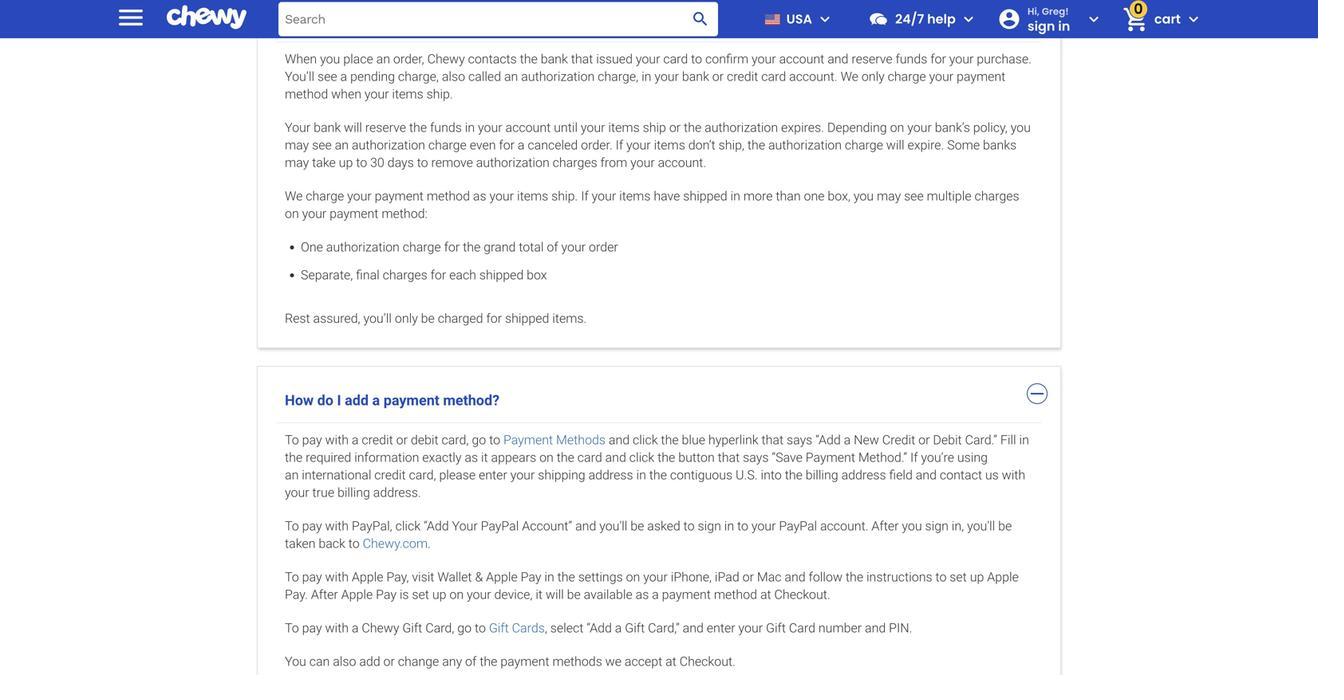 Task type: describe. For each thing, give the bounding box(es) containing it.
to left 30 on the top of the page
[[356, 155, 367, 170]]

debit
[[411, 433, 439, 448]]

payment up debit
[[384, 393, 440, 409]]

credit inside when you place an order, chewy contacts the bank that issued your card to confirm your account and reserve funds for your purchase. you'll see a pending charge, also called an authorization charge, in your bank or credit card account. we only charge your payment method when your items ship.
[[727, 69, 758, 84]]

to inside when you place an order, chewy contacts the bank that issued your card to confirm your account and reserve funds for your purchase. you'll see a pending charge, also called an authorization charge, in your bank or credit card account. we only charge your payment method when your items ship.
[[691, 52, 702, 67]]

to pay with a credit or debit card, g o to payment methods and c lick the blue hyperlink that says "add a new credit or debit card . "
[[285, 433, 998, 448]]

charge inside we charge your payment method as your items ship. if your items have shipped in more than one box, you may see multiple charges on your payment method:
[[306, 189, 344, 204]]

rest
[[285, 311, 310, 327]]

payment up method:
[[375, 189, 424, 204]]

the up days
[[409, 120, 427, 135]]

the down lick
[[658, 451, 675, 466]]

how
[[285, 393, 314, 409]]

the up i
[[285, 451, 303, 466]]

may inside we charge your payment method as your items ship. if your items have shipped in more than one box, you may see multiple charges on your payment method:
[[877, 189, 901, 204]]

your right the issued
[[636, 52, 660, 67]]

contacts
[[468, 52, 517, 67]]

items left have
[[619, 189, 651, 204]]

2 gift from the left
[[489, 621, 509, 636]]

for left 'single'
[[564, 11, 582, 28]]

you inside when you place an order, chewy contacts the bank that issued your card to confirm your account and reserve funds for your purchase. you'll see a pending charge, also called an authorization charge, in your bank or credit card account. we only charge your payment method when your items ship.
[[320, 52, 340, 67]]

0 horizontal spatial click
[[396, 519, 421, 534]]

cart link
[[1116, 0, 1181, 38]]

chewy inside when you place an order, chewy contacts the bank that issued your card to confirm your account and reserve funds for your purchase. you'll see a pending charge, also called an authorization charge, in your bank or credit card account. we only charge your payment method when your items ship.
[[427, 52, 465, 67]]

1 horizontal spatial up
[[432, 588, 446, 603]]

an down contacts
[[504, 69, 518, 84]]

in right u.s.
[[761, 468, 771, 483]]

1 vertical spatial card,
[[409, 468, 436, 483]]

0 vertical spatial i
[[337, 393, 341, 409]]

at inside to pay with apple pay, visit wallet & apple pay in the settings on your iphone, ipad or mac and follow the instructions to set up apple pay. after apple pay is set up on your device, it will be available as a payment method at checkout.
[[760, 588, 771, 603]]

from
[[601, 155, 627, 170]]

2 horizontal spatial that
[[762, 433, 784, 448]]

0 horizontal spatial will
[[344, 120, 362, 135]]

instructions
[[867, 570, 933, 585]]

for inside your bank will reserve the funds in your account until your items ship or the authorization expires. depending on your bank's policy, you may see an authorization charge even for a canceled order. if your items don't ship, the authorization charge will expire. some banks may take up to 30 days to remove authorization charges from your account.
[[499, 138, 515, 153]]

pay for to pay with paypal, click "add your paypal account"
[[302, 519, 322, 534]]

1 vertical spatial shipped
[[480, 268, 524, 283]]

0 vertical spatial billing
[[806, 468, 838, 483]]

to for to pay with paypal, click "add your paypal account"
[[285, 519, 299, 534]]

true
[[312, 486, 334, 501]]

to down ""save"
[[771, 468, 782, 483]]

charge up remove
[[428, 138, 467, 153]]

the down ""save"
[[785, 468, 803, 483]]

account inside your bank will reserve the funds in your account until your items ship or the authorization expires. depending on your bank's policy, you may see an authorization charge even for a canceled order. if your items don't ship, the authorization charge will expire. some banks may take up to 30 days to remove authorization charges from your account.
[[506, 120, 551, 135]]

your up order.
[[581, 120, 605, 135]]

your up bank's
[[929, 69, 954, 84]]

items.
[[552, 311, 587, 327]]

for left each
[[431, 268, 446, 283]]

grand
[[484, 240, 516, 255]]

in inside your bank will reserve the funds in your account until your items ship or the authorization expires. depending on your bank's policy, you may see an authorization charge even for a canceled order. if your items don't ship, the authorization charge will expire. some banks may take up to 30 days to remove authorization charges from your account.
[[465, 120, 475, 135]]

of for the
[[465, 655, 477, 670]]

1 horizontal spatial "add
[[587, 621, 612, 636]]

your inside how do i add a payment method? 'element'
[[452, 519, 478, 534]]

the up don't
[[684, 120, 702, 135]]

also inside when you place an order, chewy contacts the bank that issued your card to confirm your account and reserve funds for your purchase. you'll see a pending charge, also called an authorization charge, in your bank or credit card account. we only charge your payment method when your items ship.
[[442, 69, 465, 84]]

using
[[958, 451, 988, 466]]

box,
[[828, 189, 851, 204]]

your down pending
[[365, 87, 389, 102]]

0 horizontal spatial says
[[743, 451, 769, 466]]

1 vertical spatial card
[[789, 621, 816, 636]]

your inside the your paypal account. after you sign in, you'll be taken back to
[[752, 519, 776, 534]]

using an
[[285, 451, 988, 483]]

have
[[654, 189, 680, 204]]

that inside when you place an order, chewy contacts the bank that issued your card to confirm your account and reserve funds for your purchase. you'll see a pending charge, also called an authorization charge, in your bank or credit card account. we only charge your payment method when your items ship.
[[571, 52, 593, 67]]

4 gift from the left
[[766, 621, 786, 636]]

the left grand
[[463, 240, 481, 255]]

reserve inside your bank will reserve the funds in your account until your items ship or the authorization expires. depending on your bank's policy, you may see an authorization charge even for a canceled order. if your items don't ship, the authorization charge will expire. some banks may take up to 30 days to remove authorization charges from your account.
[[365, 120, 406, 135]]

on inside fill in the required information exactly as it appears on the card
[[540, 451, 554, 466]]

depending
[[827, 120, 887, 135]]

your up one
[[302, 206, 327, 222]]

charges up contacts
[[434, 11, 485, 28]]

menu image
[[816, 10, 835, 29]]

your down ship
[[627, 138, 651, 153]]

and inside to pay with apple pay, visit wallet & apple pay in the settings on your iphone, ipad or mac and follow the instructions to set up apple pay. after apple pay is set up on your device, it will be available as a payment method at checkout.
[[785, 570, 806, 585]]

items down ship
[[654, 138, 685, 153]]

card up expires.
[[762, 69, 786, 84]]

we charge your payment method as your items ship. if your items have shipped in more than one box, you may see multiple charges on your payment method:
[[285, 189, 1020, 222]]

with for contact us with your true billing address.
[[1002, 468, 1026, 483]]

hi,
[[1028, 5, 1040, 18]]

bank's
[[935, 120, 970, 135]]

be inside why are there multiple charges on my card for a single order? element
[[421, 311, 435, 327]]

,
[[545, 621, 547, 636]]

account. inside your bank will reserve the funds in your account until your items ship or the authorization expires. depending on your bank's policy, you may see an authorization charge even for a canceled order. if your items don't ship, the authorization charge will expire. some banks may take up to 30 days to remove authorization charges from your account.
[[658, 155, 706, 170]]

card,"
[[648, 621, 680, 636]]

if inside your bank will reserve the funds in your account until your items ship or the authorization expires. depending on your bank's policy, you may see an authorization charge even for a canceled order. if your items don't ship, the authorization charge will expire. some banks may take up to 30 days to remove authorization charges from your account.
[[616, 138, 623, 153]]

the down fill in the required information exactly as it appears on the card
[[649, 468, 667, 483]]

pay for to pay with a credit or debit card, g o to payment methods and c lick the blue hyperlink that says "add a new credit or debit card . "
[[302, 433, 322, 448]]

and down to pay with a credit or debit card, g o to payment methods and c lick the blue hyperlink that says "add a new credit or debit card . "
[[605, 451, 626, 466]]

submit search image
[[691, 10, 710, 29]]

method inside we charge your payment method as your items ship. if your items have shipped in more than one box, you may see multiple charges on your payment method:
[[427, 189, 470, 204]]

accept
[[625, 655, 663, 670]]

you inside your bank will reserve the funds in your account until your items ship or the authorization expires. depending on your bank's policy, you may see an authorization charge even for a canceled order. if your items don't ship, the authorization charge will expire. some banks may take up to 30 days to remove authorization charges from your account.
[[1011, 120, 1031, 135]]

pay,
[[387, 570, 409, 585]]

in,
[[952, 519, 964, 534]]

funds inside your bank will reserve the funds in your account until your items ship or the authorization expires. depending on your bank's policy, you may see an authorization charge even for a canceled order. if your items don't ship, the authorization charge will expire. some banks may take up to 30 days to remove authorization charges from your account.
[[430, 120, 462, 135]]

charges inside your bank will reserve the funds in your account until your items ship or the authorization expires. depending on your bank's policy, you may see an authorization charge even for a canceled order. if your items don't ship, the authorization charge will expire. some banks may take up to 30 days to remove authorization charges from your account.
[[553, 155, 598, 170]]

your down &
[[467, 588, 491, 603]]

don't
[[688, 138, 716, 153]]

billing inside 'contact us with your true billing address.'
[[338, 486, 370, 501]]

please
[[439, 468, 476, 483]]

and click the button that says "save payment method."
[[605, 451, 911, 466]]

wallet
[[438, 570, 472, 585]]

the right follow
[[846, 570, 864, 585]]

follow
[[809, 570, 843, 585]]

you can also add or change any of the payment methods we accept at checkout.
[[285, 655, 736, 670]]

for inside when you place an order, chewy contacts the bank that issued your card to confirm your account and reserve funds for your purchase. you'll see a pending charge, also called an authorization charge, in your bank or credit card account. we only charge your payment method when your items ship.
[[931, 52, 946, 67]]

to pay with a chewy gift card,
[[285, 621, 454, 636]]

with for to pay with a credit or debit card, g o to payment methods and c lick the blue hyperlink that says "add a new credit or debit card . "
[[325, 433, 349, 448]]

your up ship
[[655, 69, 679, 84]]

your down 30 on the top of the page
[[347, 189, 372, 204]]

be left asked
[[631, 519, 644, 534]]

charged
[[438, 311, 483, 327]]

order.
[[581, 138, 613, 153]]

your right confirm
[[752, 52, 776, 67]]

and right account"
[[575, 519, 596, 534]]

our
[[516, 468, 535, 483]]

be inside to pay with apple pay, visit wallet & apple pay in the settings on your iphone, ipad or mac and follow the instructions to set up apple pay. after apple pay is set up on your device, it will be available as a payment method at checkout.
[[567, 588, 581, 603]]

0 horizontal spatial at
[[666, 655, 677, 670]]

method inside to pay with apple pay, visit wallet & apple pay in the settings on your iphone, ipad or mac and follow the instructions to set up apple pay. after apple pay is set up on your device, it will be available as a payment method at checkout.
[[714, 588, 757, 603]]

your down from
[[592, 189, 616, 204]]

payment left method:
[[330, 206, 379, 222]]

for up each
[[444, 240, 460, 255]]

i inside 'element'
[[911, 451, 914, 466]]

will inside to pay with apple pay, visit wallet & apple pay in the settings on your iphone, ipad or mac and follow the instructions to set up apple pay. after apple pay is set up on your device, it will be available as a payment method at checkout.
[[546, 588, 564, 603]]

why
[[285, 11, 313, 28]]

hyperlink
[[709, 433, 759, 448]]

account. inside the your paypal account. after you sign in, you'll be taken back to
[[820, 519, 869, 534]]

1 vertical spatial checkout.
[[680, 655, 736, 670]]

it inside fill in the required information exactly as it appears on the card
[[481, 451, 488, 466]]

paypal inside the your paypal account. after you sign in, you'll be taken back to
[[779, 519, 817, 534]]

one authorization charge for the grand total of your order
[[301, 240, 618, 255]]

card down "order?"
[[663, 52, 688, 67]]

my
[[509, 11, 528, 28]]

we inside we charge your payment method as your items ship. if your items have shipped in more than one box, you may see multiple charges on your payment method:
[[285, 189, 303, 204]]

o
[[479, 433, 486, 448]]

authorization up ship,
[[705, 120, 778, 135]]

debit
[[933, 433, 962, 448]]

than
[[776, 189, 801, 204]]

your inside your bank will reserve the funds in your account until your items ship or the authorization expires. depending on your bank's policy, you may see an authorization charge even for a canceled order. if your items don't ship, the authorization charge will expire. some banks may take up to 30 days to remove authorization charges from your account.
[[285, 120, 311, 135]]

each
[[449, 268, 476, 283]]

1 horizontal spatial pay
[[521, 570, 541, 585]]

3 gift from the left
[[625, 621, 645, 636]]

purchase.
[[977, 52, 1032, 67]]

bank inside your bank will reserve the funds in your account until your items ship or the authorization expires. depending on your bank's policy, you may see an authorization charge even for a canceled order. if your items don't ship, the authorization charge will expire. some banks may take up to 30 days to remove authorization charges from your account.
[[314, 120, 341, 135]]

charge up separate, final charges for each shipped box
[[403, 240, 441, 255]]

charge down depending
[[845, 138, 883, 153]]

your inside 'contact us with your true billing address.'
[[285, 486, 309, 501]]

items up "total"
[[517, 189, 548, 204]]

0 vertical spatial may
[[285, 138, 309, 153]]

as inside we charge your payment method as your items ship. if your items have shipped in more than one box, you may see multiple charges on your payment method:
[[473, 189, 486, 204]]

or up you're
[[919, 433, 930, 448]]

ipad or
[[715, 570, 754, 585]]

the right lick
[[661, 433, 679, 448]]

cards
[[512, 621, 545, 636]]

to inside the your paypal account. after you sign in, you'll be taken back to
[[349, 537, 360, 552]]

you'll
[[363, 311, 392, 327]]

1 vertical spatial credit
[[362, 433, 393, 448]]

why are there multiple charges on my card for a single order?
[[285, 11, 681, 28]]

to pay with apple pay, visit wallet & apple pay in the settings on your iphone, ipad or mac and follow the instructions to set up apple pay. after apple pay is set up on your device, it will be available as a payment method at checkout.
[[285, 570, 1019, 603]]

2 horizontal spatial "add
[[816, 433, 841, 448]]

also inside how do i add a payment method? 'element'
[[333, 655, 356, 670]]

your right from
[[631, 155, 655, 170]]

authorization up 30 on the top of the page
[[352, 138, 425, 153]]

in up ipad or
[[724, 519, 734, 534]]

method:
[[382, 206, 428, 222]]

0 horizontal spatial pay
[[376, 588, 397, 603]]

or inside when you place an order, chewy contacts the bank that issued your card to confirm your account and reserve funds for your purchase. you'll see a pending charge, also called an authorization charge, in your bank or credit card account. we only charge your payment method when your items ship.
[[712, 69, 724, 84]]

the right ship,
[[748, 138, 765, 153]]

device,
[[494, 588, 533, 603]]

an inside your bank will reserve the funds in your account until your items ship or the authorization expires. depending on your bank's policy, you may see an authorization charge even for a canceled order. if your items don't ship, the authorization charge will expire. some banks may take up to 30 days to remove authorization charges from your account.
[[335, 138, 349, 153]]

any
[[442, 655, 462, 670]]

your down help menu icon
[[949, 52, 974, 67]]

1 vertical spatial set
[[412, 588, 429, 603]]

1 paypal from the left
[[481, 519, 519, 534]]

add for or
[[359, 655, 380, 670]]

separate,
[[301, 268, 353, 283]]

your up expire.
[[908, 120, 932, 135]]

available
[[584, 588, 633, 603]]

your left order
[[561, 240, 586, 255]]

charges right final
[[383, 268, 427, 283]]

2 vertical spatial credit
[[375, 468, 406, 483]]

1 horizontal spatial payment
[[806, 451, 855, 466]]

new
[[854, 433, 879, 448]]

take
[[312, 155, 336, 170]]

authorization up final
[[326, 240, 400, 255]]

are
[[316, 11, 337, 28]]

items image
[[1121, 5, 1150, 33]]

0 vertical spatial says
[[787, 433, 813, 448]]

card,
[[426, 621, 454, 636]]

to pay with paypal, click "add your paypal account"
[[285, 519, 572, 534]]

to right days
[[417, 155, 428, 170]]

expire.
[[908, 138, 944, 153]]

separate, final charges for each shipped box
[[301, 268, 547, 283]]

in inside to pay with apple pay, visit wallet & apple pay in the settings on your iphone, ipad or mac and follow the instructions to set up apple pay. after apple pay is set up on your device, it will be available as a payment method at checkout.
[[545, 570, 554, 585]]

box
[[527, 268, 547, 283]]

1 horizontal spatial bank
[[541, 52, 568, 67]]

payment inside when you place an order, chewy contacts the bank that issued your card to confirm your account and reserve funds for your purchase. you'll see a pending charge, also called an authorization charge, in your bank or credit card account. we only charge your payment method when your items ship.
[[957, 69, 1006, 84]]

chewy support image
[[868, 9, 889, 30]]

0 horizontal spatial .
[[428, 537, 431, 552]]

1 charge, from the left
[[398, 69, 439, 84]]

account inside when you place an order, chewy contacts the bank that issued your card to confirm your account and reserve funds for your purchase. you'll see a pending charge, also called an authorization charge, in your bank or credit card account. we only charge your payment method when your items ship.
[[779, 52, 825, 67]]

2 horizontal spatial will
[[886, 138, 905, 153]]

hi, greg! sign in
[[1028, 5, 1070, 35]]

the up shipping
[[557, 451, 575, 466]]

for right the charged
[[486, 311, 502, 327]]

0 vertical spatial card,
[[442, 433, 469, 448]]

with for to pay with paypal, click "add your paypal account"
[[325, 519, 349, 534]]

checkout. inside to pay with apple pay, visit wallet & apple pay in the settings on your iphone, ipad or mac and follow the instructions to set up apple pay. after apple pay is set up on your device, it will be available as a payment method at checkout.
[[775, 588, 831, 603]]

0 horizontal spatial payment
[[504, 433, 553, 448]]

mac
[[757, 570, 782, 585]]

to right asked
[[684, 519, 695, 534]]

sign for to
[[698, 519, 721, 534]]

information
[[354, 451, 419, 466]]

the billing address field and
[[785, 468, 937, 483]]

methods
[[553, 655, 602, 670]]

issued
[[596, 52, 633, 67]]

2 vertical spatial that
[[718, 451, 740, 466]]

and left c
[[609, 433, 630, 448]]

it inside to pay with apple pay, visit wallet & apple pay in the settings on your iphone, ipad or mac and follow the instructions to set up apple pay. after apple pay is set up on your device, it will be available as a payment method at checkout.
[[536, 588, 543, 603]]

funds inside when you place an order, chewy contacts the bank that issued your card to confirm your account and reserve funds for your purchase. you'll see a pending charge, also called an authorization charge, in your bank or credit card account. we only charge your payment method when your items ship.
[[896, 52, 928, 67]]

24/7
[[895, 10, 924, 28]]

can
[[309, 655, 330, 670]]

to down u.s.
[[737, 519, 749, 534]]

ship. inside when you place an order, chewy contacts the bank that issued your card to confirm your account and reserve funds for your purchase. you'll see a pending charge, also called an authorization charge, in your bank or credit card account. we only charge your payment method when your items ship.
[[427, 87, 453, 102]]

1 you'll from the left
[[600, 519, 628, 534]]

exactly
[[422, 451, 462, 466]]

usa
[[787, 10, 812, 28]]

change
[[398, 655, 439, 670]]

why are there multiple charges on my card for a single order? element
[[277, 42, 1041, 336]]

if inside we charge your payment method as your items ship. if your items have shipped in more than one box, you may see multiple charges on your payment method:
[[581, 189, 589, 204]]

method?
[[443, 393, 500, 409]]

in down fill in the required information exactly as it appears on the card
[[636, 468, 646, 483]]

your down ipad or
[[739, 621, 763, 636]]

called
[[468, 69, 501, 84]]

the right any
[[480, 655, 497, 670]]

gift cards , select "add a gift card," and enter your gift card number and pin.
[[489, 621, 913, 636]]

as inside to pay with apple pay, visit wallet & apple pay in the settings on your iphone, ipad or mac and follow the instructions to set up apple pay. after apple pay is set up on your device, it will be available as a payment method at checkout.
[[636, 588, 649, 603]]



Task type: vqa. For each thing, say whether or not it's contained in the screenshot.
We in 'When you place an order, Chewy contacts the bank that issued your card to confirm your account and reserve funds for your purchase. You'll see a pending charge, also called an authorization charge, in your bank or credit card account. We only charge your payment method when your items ship.'
yes



Task type: locate. For each thing, give the bounding box(es) containing it.
also left called
[[442, 69, 465, 84]]

in to
[[724, 519, 749, 534]]

1 vertical spatial account.
[[658, 155, 706, 170]]

1 horizontal spatial .
[[992, 433, 994, 448]]

when you place an order, chewy contacts the bank that issued your card to confirm your account and reserve funds for your purchase. you'll see a pending charge, also called an authorization charge, in your bank or credit card account. we only charge your payment method when your items ship.
[[285, 52, 1032, 102]]

chewy right order,
[[427, 52, 465, 67]]

authorization up until
[[521, 69, 595, 84]]

expires.
[[781, 120, 824, 135]]

one
[[301, 240, 323, 255]]

1 vertical spatial account
[[506, 120, 551, 135]]

24/7 help link
[[862, 0, 956, 38]]

1 horizontal spatial address
[[842, 468, 886, 483]]

you inside the your paypal account. after you sign in, you'll be taken back to
[[902, 519, 922, 534]]

if
[[616, 138, 623, 153], [581, 189, 589, 204]]

1 address from the left
[[589, 468, 633, 483]]

you're
[[921, 451, 954, 466]]

"
[[994, 433, 998, 448]]

back
[[319, 537, 345, 552]]

up right instructions
[[970, 570, 984, 585]]

1 vertical spatial ship.
[[552, 189, 578, 204]]

up right take
[[339, 155, 353, 170]]

asked
[[647, 519, 681, 534]]

reserve
[[852, 52, 893, 67], [365, 120, 406, 135]]

be right 'in,'
[[998, 519, 1012, 534]]

2 vertical spatial may
[[877, 189, 901, 204]]

0 vertical spatial of
[[547, 240, 558, 255]]

be inside the your paypal account. after you sign in, you'll be taken back to
[[998, 519, 1012, 534]]

1 horizontal spatial ship.
[[552, 189, 578, 204]]

0 vertical spatial credit
[[727, 69, 758, 84]]

nternational
[[305, 468, 371, 483]]

0 vertical spatial chewy
[[427, 52, 465, 67]]

&
[[475, 570, 483, 585]]

0 horizontal spatial charge,
[[398, 69, 439, 84]]

1 vertical spatial chewy
[[362, 621, 399, 636]]

add for a
[[345, 393, 369, 409]]

click
[[629, 451, 655, 466], [396, 519, 421, 534]]

will down when
[[344, 120, 362, 135]]

we
[[605, 655, 622, 670]]

0 vertical spatial .
[[992, 433, 994, 448]]

pay for to pay with apple pay, visit wallet & apple pay in the settings on your iphone, ipad or mac and follow the instructions to set up apple pay. after apple pay is set up on your device, it will be available as a payment method at checkout.
[[302, 570, 322, 585]]

1 horizontal spatial your
[[452, 519, 478, 534]]

0 horizontal spatial your
[[285, 120, 311, 135]]

1 horizontal spatial after
[[872, 519, 899, 534]]

in
[[642, 69, 652, 84], [465, 120, 475, 135], [731, 189, 741, 204], [1020, 433, 1029, 448], [636, 468, 646, 483], [761, 468, 771, 483], [724, 519, 734, 534], [545, 570, 554, 585]]

0 horizontal spatial paypal
[[481, 519, 519, 534]]

1 horizontal spatial that
[[718, 451, 740, 466]]

1 horizontal spatial multiple
[[927, 189, 972, 204]]

and left pin.
[[865, 621, 886, 636]]

1 horizontal spatial it
[[536, 588, 543, 603]]

with inside 'contact us with your true billing address.'
[[1002, 468, 1026, 483]]

0 horizontal spatial up
[[339, 155, 353, 170]]

0 vertical spatial card
[[965, 433, 992, 448]]

1 vertical spatial may
[[285, 155, 309, 170]]

on inside your bank will reserve the funds in your account until your items ship or the authorization expires. depending on your bank's policy, you may see an authorization charge even for a canceled order. if your items don't ship, the authorization charge will expire. some banks may take up to 30 days to remove authorization charges from your account.
[[890, 120, 904, 135]]

add
[[345, 393, 369, 409], [359, 655, 380, 670]]

1 vertical spatial billing
[[338, 486, 370, 501]]

1 vertical spatial we
[[285, 189, 303, 204]]

paypal
[[481, 519, 519, 534], [779, 519, 817, 534]]

see up when
[[318, 69, 337, 84]]

0 horizontal spatial it
[[481, 451, 488, 466]]

your left iphone, on the bottom right of the page
[[643, 570, 668, 585]]

required
[[306, 451, 351, 466]]

1 vertical spatial reserve
[[365, 120, 406, 135]]

in inside we charge your payment method as your items ship. if your items have shipped in more than one box, you may see multiple charges on your payment method:
[[731, 189, 741, 204]]

0 vertical spatial multiple
[[378, 11, 430, 28]]

order?
[[640, 11, 681, 28]]

a inside when you place an order, chewy contacts the bank that issued your card to confirm your account and reserve funds for your purchase. you'll see a pending charge, also called an authorization charge, in your bank or credit card account. we only charge your payment method when your items ship.
[[340, 69, 347, 84]]

pending
[[350, 69, 395, 84]]

of inside why are there multiple charges on my card for a single order? element
[[547, 240, 558, 255]]

payment inside to pay with apple pay, visit wallet & apple pay in the settings on your iphone, ipad or mac and follow the instructions to set up apple pay. after apple pay is set up on your device, it will be available as a payment method at checkout.
[[662, 588, 711, 603]]

number
[[819, 621, 862, 636]]

items left ship
[[608, 120, 640, 135]]

1 vertical spatial "add
[[424, 519, 449, 534]]

billing down nternational
[[338, 486, 370, 501]]

1 horizontal spatial you'll
[[967, 519, 995, 534]]

2 vertical spatial up
[[432, 588, 446, 603]]

"add up chewy.com .
[[424, 519, 449, 534]]

to inside to pay with apple pay, visit wallet & apple pay in the settings on your iphone, ipad or mac and follow the instructions to set up apple pay. after apple pay is set up on your device, it will be available as a payment method at checkout.
[[285, 570, 299, 585]]

charges inside we charge your payment method as your items ship. if your items have shipped in more than one box, you may see multiple charges on your payment method:
[[975, 189, 1020, 204]]

1 vertical spatial will
[[886, 138, 905, 153]]

credit
[[882, 433, 916, 448]]

your up grand
[[490, 189, 514, 204]]

checkout. down follow
[[775, 588, 831, 603]]

button
[[679, 451, 715, 466]]

a inside to pay with apple pay, visit wallet & apple pay in the settings on your iphone, ipad or mac and follow the instructions to set up apple pay. after apple pay is set up on your device, it will be available as a payment method at checkout.
[[652, 588, 659, 603]]

for
[[564, 11, 582, 28], [931, 52, 946, 67], [499, 138, 515, 153], [444, 240, 460, 255], [431, 268, 446, 283], [486, 311, 502, 327]]

method down ipad or
[[714, 588, 757, 603]]

0 horizontal spatial if
[[581, 189, 589, 204]]

when
[[331, 87, 362, 102]]

0 vertical spatial reserve
[[852, 52, 893, 67]]

. down to pay with paypal, click "add your paypal account"
[[428, 537, 431, 552]]

1 vertical spatial enter
[[707, 621, 735, 636]]

rest assured, you'll only be charged for shipped items.
[[285, 311, 587, 327]]

i
[[337, 393, 341, 409], [911, 451, 914, 466]]

menu image
[[115, 1, 147, 33]]

in inside when you place an order, chewy contacts the bank that issued your card to confirm your account and reserve funds for your purchase. you'll see a pending charge, also called an authorization charge, in your bank or credit card account. we only charge your payment method when your items ship.
[[642, 69, 652, 84]]

we inside when you place an order, chewy contacts the bank that issued your card to confirm your account and reserve funds for your purchase. you'll see a pending charge, also called an authorization charge, in your bank or credit card account. we only charge your payment method when your items ship.
[[841, 69, 859, 84]]

that down hyperlink
[[718, 451, 740, 466]]

with up back on the left bottom
[[325, 519, 349, 534]]

1 vertical spatial of
[[465, 655, 477, 670]]

payment
[[957, 69, 1006, 84], [375, 189, 424, 204], [330, 206, 379, 222], [384, 393, 440, 409], [662, 588, 711, 603], [501, 655, 550, 670]]

how do i add a payment method? element
[[277, 423, 1041, 676]]

0 horizontal spatial funds
[[430, 120, 462, 135]]

0 horizontal spatial "add
[[424, 519, 449, 534]]

2 you'll from the left
[[967, 519, 995, 534]]

and
[[828, 52, 849, 67], [609, 433, 630, 448], [605, 451, 626, 466], [916, 468, 937, 483], [575, 519, 596, 534], [785, 570, 806, 585], [683, 621, 704, 636], [865, 621, 886, 636]]

2 sign from the left
[[925, 519, 949, 534]]

0 horizontal spatial account
[[506, 120, 551, 135]]

and inside when you place an order, chewy contacts the bank that issued your card to confirm your account and reserve funds for your purchase. you'll see a pending charge, also called an authorization charge, in your bank or credit card account. we only charge your payment method when your items ship.
[[828, 52, 849, 67]]

1 vertical spatial payment
[[806, 451, 855, 466]]

1 horizontal spatial only
[[862, 69, 885, 84]]

gift left card,
[[402, 621, 422, 636]]

see inside your bank will reserve the funds in your account until your items ship or the authorization expires. depending on your bank's policy, you may see an authorization charge even for a canceled order. if your items don't ship, the authorization charge will expire. some banks may take up to 30 days to remove authorization charges from your account.
[[312, 138, 332, 153]]

0 vertical spatial if
[[616, 138, 623, 153]]

shipping
[[538, 468, 586, 483]]

after inside to pay with apple pay, visit wallet & apple pay in the settings on your iphone, ipad or mac and follow the instructions to set up apple pay. after apple pay is set up on your device, it will be available as a payment method at checkout.
[[311, 588, 338, 603]]

after inside the your paypal account. after you sign in, you'll be taken back to
[[872, 519, 899, 534]]

on inside we charge your payment method as your items ship. if your items have shipped in more than one box, you may see multiple charges on your payment method:
[[285, 206, 299, 222]]

0 horizontal spatial also
[[333, 655, 356, 670]]

pay inside to pay with apple pay, visit wallet & apple pay in the settings on your iphone, ipad or mac and follow the instructions to set up apple pay. after apple pay is set up on your device, it will be available as a payment method at checkout.
[[302, 570, 322, 585]]

1 horizontal spatial checkout.
[[775, 588, 831, 603]]

contact us with your true billing address.
[[285, 468, 1026, 501]]

may left take
[[285, 155, 309, 170]]

we
[[841, 69, 859, 84], [285, 189, 303, 204]]

to for to pay with a credit or debit card, g o to payment methods and c lick the blue hyperlink that says "add a new credit or debit card . "
[[285, 433, 299, 448]]

1 horizontal spatial says
[[787, 433, 813, 448]]

when
[[285, 52, 317, 67]]

charge inside when you place an order, chewy contacts the bank that issued your card to confirm your account and reserve funds for your purchase. you'll see a pending charge, also called an authorization charge, in your bank or credit card account. we only charge your payment method when your items ship.
[[888, 69, 926, 84]]

0 vertical spatial your
[[285, 120, 311, 135]]

1 to from the top
[[285, 433, 299, 448]]

be down settings
[[567, 588, 581, 603]]

g
[[472, 433, 479, 448]]

an left i
[[285, 468, 299, 483]]

0 vertical spatial account.
[[789, 69, 838, 84]]

2 vertical spatial "add
[[587, 621, 612, 636]]

payment up appears at left
[[504, 433, 553, 448]]

charge down the 24/7 help link
[[888, 69, 926, 84]]

1 horizontal spatial at
[[760, 588, 771, 603]]

account up canceled
[[506, 120, 551, 135]]

0 vertical spatial enter
[[479, 468, 507, 483]]

2 horizontal spatial bank
[[682, 69, 709, 84]]

with for to pay with a chewy gift card,
[[325, 621, 349, 636]]

1 gift from the left
[[402, 621, 422, 636]]

with for to pay with apple pay, visit wallet & apple pay in the settings on your iphone, ipad or mac and follow the instructions to set up apple pay. after apple pay is set up on your device, it will be available as a payment method at checkout.
[[325, 570, 349, 585]]

that left the issued
[[571, 52, 593, 67]]

after right pay.
[[311, 588, 338, 603]]

in inside fill in the required information exactly as it appears on the card
[[1020, 433, 1029, 448]]

0 horizontal spatial after
[[311, 588, 338, 603]]

method inside when you place an order, chewy contacts the bank that issued your card to confirm your account and reserve funds for your purchase. you'll see a pending charge, also called an authorization charge, in your bank or credit card account. we only charge your payment method when your items ship.
[[285, 87, 328, 102]]

a inside your bank will reserve the funds in your account until your items ship or the authorization expires. depending on your bank's policy, you may see an authorization charge even for a canceled order. if your items don't ship, the authorization charge will expire. some banks may take up to 30 days to remove authorization charges from your account.
[[518, 138, 525, 153]]

1 vertical spatial i
[[911, 451, 914, 466]]

account
[[779, 52, 825, 67], [506, 120, 551, 135]]

your up even
[[478, 120, 502, 135]]

2 to from the top
[[285, 519, 299, 534]]

greg!
[[1042, 5, 1069, 18]]

see for take
[[312, 138, 332, 153]]

as inside fill in the required information exactly as it appears on the card
[[465, 451, 478, 466]]

your right the in to on the right bottom
[[752, 519, 776, 534]]

0 horizontal spatial only
[[395, 311, 418, 327]]

to right o
[[489, 433, 500, 448]]

pay
[[521, 570, 541, 585], [376, 588, 397, 603]]

credit down information
[[375, 468, 406, 483]]

0 vertical spatial we
[[841, 69, 859, 84]]

authorization down expires.
[[768, 138, 842, 153]]

select
[[550, 621, 584, 636]]

as
[[473, 189, 486, 204], [465, 451, 478, 466], [636, 588, 649, 603]]

confirm
[[705, 52, 749, 67]]

account. inside when you place an order, chewy contacts the bank that issued your card to confirm your account and reserve funds for your purchase. you'll see a pending charge, also called an authorization charge, in your bank or credit card account. we only charge your payment method when your items ship.
[[789, 69, 838, 84]]

as down even
[[473, 189, 486, 204]]

30
[[370, 155, 384, 170]]

payment down cards
[[501, 655, 550, 670]]

card, left g
[[442, 433, 469, 448]]

0 vertical spatial funds
[[896, 52, 928, 67]]

i nternational credit card, please enter y our shipping address in the contiguous u.s. in to
[[302, 468, 782, 483]]

1 vertical spatial your
[[452, 519, 478, 534]]

with up can
[[325, 621, 349, 636]]

authorization down even
[[476, 155, 550, 170]]

pay up can
[[302, 621, 322, 636]]

account.
[[789, 69, 838, 84], [658, 155, 706, 170], [820, 519, 869, 534]]

you inside we charge your payment method as your items ship. if your items have shipped in more than one box, you may see multiple charges on your payment method:
[[854, 189, 874, 204]]

to for to pay with apple pay, visit wallet & apple pay in the settings on your iphone, ipad or mac and follow the instructions to set up apple pay. after apple pay is set up on your device, it will be available as a payment method at checkout.
[[285, 570, 299, 585]]

you'll
[[600, 519, 628, 534], [967, 519, 995, 534]]

1 sign from the left
[[698, 519, 721, 534]]

1 horizontal spatial account
[[779, 52, 825, 67]]

card inside fill in the required information exactly as it appears on the card
[[578, 451, 602, 466]]

1 vertical spatial if
[[581, 189, 589, 204]]

0 horizontal spatial we
[[285, 189, 303, 204]]

be left the charged
[[421, 311, 435, 327]]

place
[[343, 52, 373, 67]]

at down mac in the right of the page
[[760, 588, 771, 603]]

help menu image
[[959, 10, 978, 29]]

1 vertical spatial method
[[427, 189, 470, 204]]

only right you'll
[[395, 311, 418, 327]]

1 vertical spatial only
[[395, 311, 418, 327]]

account menu image
[[1084, 10, 1104, 29]]

multiple inside we charge your payment method as your items ship. if your items have shipped in more than one box, you may see multiple charges on your payment method:
[[927, 189, 972, 204]]

it
[[481, 451, 488, 466], [536, 588, 543, 603]]

method."
[[859, 451, 907, 466]]

or left change
[[384, 655, 395, 670]]

authorization inside when you place an order, chewy contacts the bank that issued your card to confirm your account and reserve funds for your purchase. you'll see a pending charge, also called an authorization charge, in your bank or credit card account. we only charge your payment method when your items ship.
[[521, 69, 595, 84]]

2 vertical spatial see
[[904, 189, 924, 204]]

ship. inside we charge your payment method as your items ship. if your items have shipped in more than one box, you may see multiple charges on your payment method:
[[552, 189, 578, 204]]

your paypal account. after you sign in, you'll be taken back to
[[285, 519, 1012, 552]]

3 to from the top
[[285, 570, 299, 585]]

an up pending
[[376, 52, 390, 67]]

up inside your bank will reserve the funds in your account until your items ship or the authorization expires. depending on your bank's policy, you may see an authorization charge even for a canceled order. if your items don't ship, the authorization charge will expire. some banks may take up to 30 days to remove authorization charges from your account.
[[339, 155, 353, 170]]

sign for you
[[925, 519, 949, 534]]

gift down mac in the right of the page
[[766, 621, 786, 636]]

charges down order.
[[553, 155, 598, 170]]

1 horizontal spatial card
[[965, 433, 992, 448]]

pay
[[302, 433, 322, 448], [302, 519, 322, 534], [302, 570, 322, 585], [302, 621, 322, 636]]

and down "f" on the right bottom of page
[[916, 468, 937, 483]]

that
[[571, 52, 593, 67], [762, 433, 784, 448], [718, 451, 740, 466]]

i up field
[[911, 451, 914, 466]]

cart
[[1155, 10, 1181, 28]]

charges down banks
[[975, 189, 1020, 204]]

or left debit
[[396, 433, 408, 448]]

of
[[547, 240, 558, 255], [465, 655, 477, 670]]

authorization
[[521, 69, 595, 84], [705, 120, 778, 135], [352, 138, 425, 153], [768, 138, 842, 153], [476, 155, 550, 170], [326, 240, 400, 255]]

may right the box,
[[877, 189, 901, 204]]

one
[[804, 189, 825, 204]]

there
[[340, 11, 374, 28]]

1 vertical spatial bank
[[682, 69, 709, 84]]

0 vertical spatial as
[[473, 189, 486, 204]]

method down you'll
[[285, 87, 328, 102]]

1 horizontal spatial charge,
[[598, 69, 639, 84]]

will
[[344, 120, 362, 135], [886, 138, 905, 153], [546, 588, 564, 603]]

f
[[914, 451, 918, 466]]

with right the us
[[1002, 468, 1026, 483]]

card right my
[[532, 11, 560, 28]]

with down back on the left bottom
[[325, 570, 349, 585]]

set down 'in,'
[[950, 570, 967, 585]]

Search text field
[[279, 2, 718, 36]]

reserve inside when you place an order, chewy contacts the bank that issued your card to confirm your account and reserve funds for your purchase. you'll see a pending charge, also called an authorization charge, in your bank or credit card account. we only charge your payment method when your items ship.
[[852, 52, 893, 67]]

or
[[712, 69, 724, 84], [669, 120, 681, 135], [396, 433, 408, 448], [919, 433, 930, 448], [384, 655, 395, 670]]

chewy home image
[[167, 0, 247, 35]]

shipped down grand
[[480, 268, 524, 283]]

at
[[760, 588, 771, 603], [666, 655, 677, 670]]

chewy.com .
[[363, 537, 431, 552]]

also right can
[[333, 655, 356, 670]]

2 vertical spatial shipped
[[505, 311, 549, 327]]

1 horizontal spatial click
[[629, 451, 655, 466]]

and right card,"
[[683, 621, 704, 636]]

0 vertical spatial up
[[339, 155, 353, 170]]

an inside using an
[[285, 468, 299, 483]]

to right back on the left bottom
[[349, 537, 360, 552]]

see inside when you place an order, chewy contacts the bank that issued your card to confirm your account and reserve funds for your purchase. you'll see a pending charge, also called an authorization charge, in your bank or credit card account. we only charge your payment method when your items ship.
[[318, 69, 337, 84]]

pay for to pay with a chewy gift card,
[[302, 621, 322, 636]]

4 pay from the top
[[302, 621, 322, 636]]

1 horizontal spatial reserve
[[852, 52, 893, 67]]

of inside how do i add a payment method? 'element'
[[465, 655, 477, 670]]

of for your
[[547, 240, 558, 255]]

sign inside the your paypal account. after you sign in, you'll be taken back to
[[925, 519, 949, 534]]

and you'll be asked to sign
[[575, 519, 721, 534]]

0 horizontal spatial multiple
[[378, 11, 430, 28]]

0 vertical spatial see
[[318, 69, 337, 84]]

paypal up follow
[[779, 519, 817, 534]]

y
[[511, 468, 516, 483]]

Product search field
[[279, 2, 718, 36]]

ship.
[[427, 87, 453, 102], [552, 189, 578, 204]]

the left settings
[[558, 570, 575, 585]]

your
[[285, 120, 311, 135], [452, 519, 478, 534]]

to for to pay with a chewy gift card,
[[285, 621, 299, 636]]

address down c
[[589, 468, 633, 483]]

account. up expires.
[[789, 69, 838, 84]]

3 pay from the top
[[302, 570, 322, 585]]

card left number
[[789, 621, 816, 636]]

with inside to pay with apple pay, visit wallet & apple pay in the settings on your iphone, ipad or mac and follow the instructions to set up apple pay. after apple pay is set up on your device, it will be available as a payment method at checkout.
[[325, 570, 349, 585]]

u.s.
[[736, 468, 758, 483]]

see inside we charge your payment method as your items ship. if your items have shipped in more than one box, you may see multiple charges on your payment method:
[[904, 189, 924, 204]]

0 vertical spatial bank
[[541, 52, 568, 67]]

shipped inside we charge your payment method as your items ship. if your items have shipped in more than one box, you may see multiple charges on your payment method:
[[683, 189, 728, 204]]

your down "please"
[[452, 519, 478, 534]]

0 vertical spatial it
[[481, 451, 488, 466]]

1 vertical spatial up
[[970, 570, 984, 585]]

add down to pay with a chewy gift card,
[[359, 655, 380, 670]]

0 horizontal spatial bank
[[314, 120, 341, 135]]

we up one
[[285, 189, 303, 204]]

0 horizontal spatial sign
[[698, 519, 721, 534]]

1 pay from the top
[[302, 433, 322, 448]]

funds
[[896, 52, 928, 67], [430, 120, 462, 135]]

0 horizontal spatial method
[[285, 87, 328, 102]]

address down method."
[[842, 468, 886, 483]]

paypal,
[[352, 519, 392, 534]]

to inside to pay with apple pay, visit wallet & apple pay in the settings on your iphone, ipad or mac and follow the instructions to set up apple pay. after apple pay is set up on your device, it will be available as a payment method at checkout.
[[936, 570, 947, 585]]

1 horizontal spatial sign
[[925, 519, 949, 534]]

visit
[[412, 570, 434, 585]]

the right contacts
[[520, 52, 538, 67]]

2 charge, from the left
[[598, 69, 639, 84]]

0 horizontal spatial enter
[[479, 468, 507, 483]]

see for when
[[318, 69, 337, 84]]

final
[[356, 268, 380, 283]]

appears
[[491, 451, 536, 466]]

or inside your bank will reserve the funds in your account until your items ship or the authorization expires. depending on your bank's policy, you may see an authorization charge even for a canceled order. if your items don't ship, the authorization charge will expire. some banks may take up to 30 days to remove authorization charges from your account.
[[669, 120, 681, 135]]

0 vertical spatial set
[[950, 570, 967, 585]]

cart menu image
[[1184, 10, 1203, 29]]

up
[[339, 155, 353, 170], [970, 570, 984, 585], [432, 588, 446, 603]]

do
[[317, 393, 334, 409]]

bank up take
[[314, 120, 341, 135]]

items inside when you place an order, chewy contacts the bank that issued your card to confirm your account and reserve funds for your purchase. you'll see a pending charge, also called an authorization charge, in your bank or credit card account. we only charge your payment method when your items ship.
[[392, 87, 424, 102]]

i
[[302, 468, 305, 483]]

of right "total"
[[547, 240, 558, 255]]

0 horizontal spatial reserve
[[365, 120, 406, 135]]

your bank will reserve the funds in your account until your items ship or the authorization expires. depending on your bank's policy, you may see an authorization charge even for a canceled order. if your items don't ship, the authorization charge will expire. some banks may take up to 30 days to remove authorization charges from your account.
[[285, 120, 1031, 170]]

1 vertical spatial pay
[[376, 588, 397, 603]]

card down methods
[[578, 451, 602, 466]]

see up take
[[312, 138, 332, 153]]

pay up "taken"
[[302, 519, 322, 534]]

ship
[[643, 120, 666, 135]]

0 vertical spatial add
[[345, 393, 369, 409]]

only inside when you place an order, chewy contacts the bank that issued your card to confirm your account and reserve funds for your purchase. you'll see a pending charge, also called an authorization charge, in your bank or credit card account. we only charge your payment method when your items ship.
[[862, 69, 885, 84]]

add inside 'element'
[[359, 655, 380, 670]]

c
[[633, 433, 639, 448]]

you left 'in,'
[[902, 519, 922, 534]]

4 to from the top
[[285, 621, 299, 636]]

pin.
[[889, 621, 913, 636]]

you'll
[[285, 69, 314, 84]]

the inside when you place an order, chewy contacts the bank that issued your card to confirm your account and reserve funds for your purchase. you'll see a pending charge, also called an authorization charge, in your bank or credit card account. we only charge your payment method when your items ship.
[[520, 52, 538, 67]]

address.
[[373, 486, 421, 501]]

1 vertical spatial also
[[333, 655, 356, 670]]

payment down iphone, on the bottom right of the page
[[662, 588, 711, 603]]

to right "go"
[[475, 621, 486, 636]]

you right the box,
[[854, 189, 874, 204]]

for down help
[[931, 52, 946, 67]]

0 vertical spatial payment
[[504, 433, 553, 448]]

2 paypal from the left
[[779, 519, 817, 534]]

you'll inside the your paypal account. after you sign in, you'll be taken back to
[[967, 519, 995, 534]]

chewy inside how do i add a payment method? 'element'
[[362, 621, 399, 636]]

be
[[421, 311, 435, 327], [631, 519, 644, 534], [998, 519, 1012, 534], [567, 588, 581, 603]]

2 pay from the top
[[302, 519, 322, 534]]

2 address from the left
[[842, 468, 886, 483]]

assured,
[[313, 311, 360, 327]]



